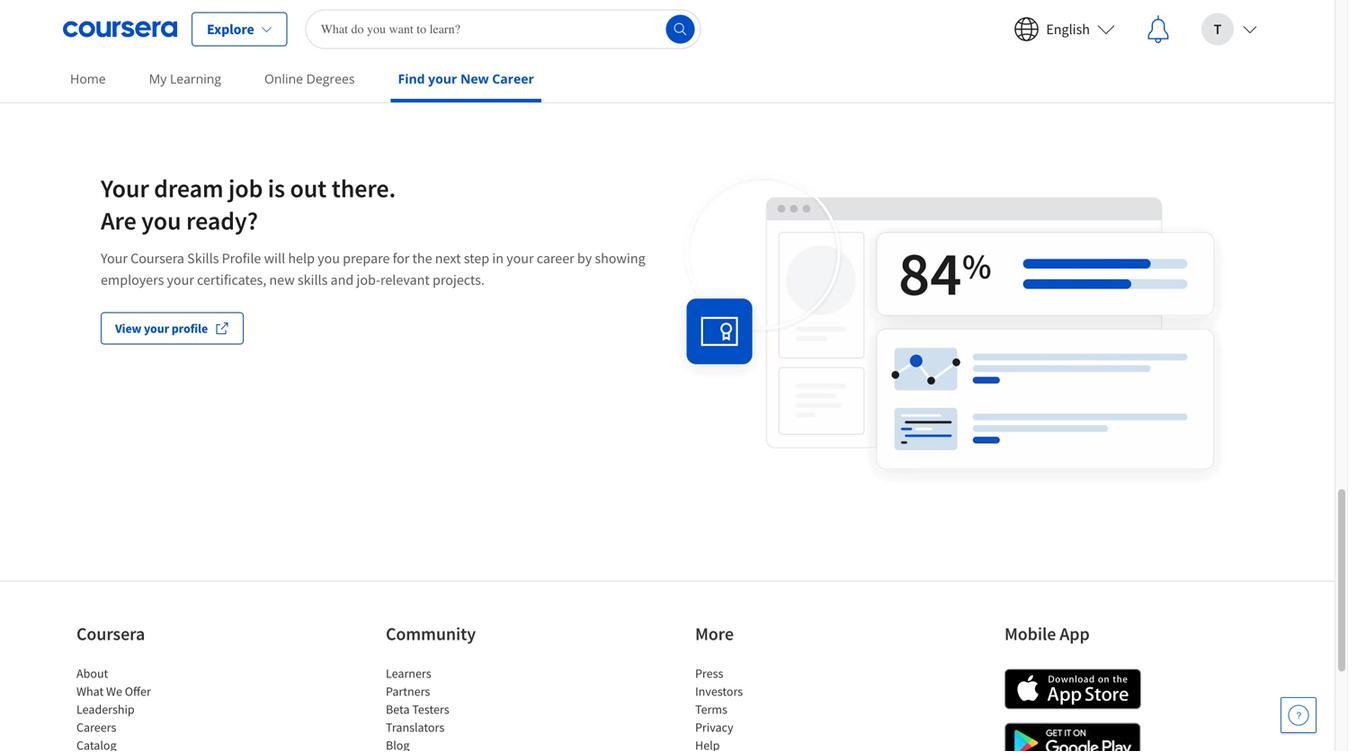 Task type: locate. For each thing, give the bounding box(es) containing it.
graphic of the learner profile page image
[[667, 172, 1234, 493]]

certificates,
[[197, 271, 266, 289]]

new
[[269, 271, 295, 289]]

0 horizontal spatial read
[[138, 36, 162, 53]]

what
[[76, 684, 104, 700]]

1 horizontal spatial article
[[396, 36, 430, 53]]

your up employers
[[101, 250, 128, 268]]

0 horizontal spatial list
[[76, 665, 229, 752]]

list containing learners
[[386, 665, 539, 752]]

0 horizontal spatial min
[[115, 36, 136, 53]]

coursera
[[131, 250, 184, 268], [76, 623, 145, 646]]

list for community
[[386, 665, 539, 752]]

career
[[537, 250, 575, 268]]

your down skills
[[167, 271, 194, 289]]

1 list item from the left
[[76, 737, 229, 752]]

learners
[[386, 666, 431, 682]]

2 article from the left
[[396, 36, 430, 53]]

find your new career link
[[391, 58, 541, 103]]

list item down testers at the left of the page
[[386, 737, 539, 752]]

english
[[1046, 20, 1090, 38]]

your inside button
[[144, 321, 169, 337]]

careers link
[[76, 720, 116, 736]]

leadership
[[76, 702, 135, 718]]

relevant
[[380, 271, 430, 289]]

0 horizontal spatial ·
[[101, 36, 104, 53]]

careers
[[76, 720, 116, 736]]

1 horizontal spatial list item
[[386, 737, 539, 752]]

about what we offer leadership careers
[[76, 666, 151, 736]]

list item
[[76, 737, 229, 752], [386, 737, 539, 752], [695, 737, 848, 752]]

and
[[331, 271, 354, 289]]

translators
[[386, 720, 445, 736]]

your inside your coursera skills profile will help you prepare for the next step in your career by showing employers your certificates, new skills and job-relevant projects.
[[101, 250, 128, 268]]

you
[[141, 205, 181, 237], [318, 250, 340, 268]]

privacy link
[[695, 720, 734, 736]]

0 vertical spatial you
[[141, 205, 181, 237]]

terms link
[[695, 702, 728, 718]]

2 horizontal spatial list item
[[695, 737, 848, 752]]

article · 7 min read up home
[[65, 36, 162, 53]]

home
[[70, 70, 106, 87]]

your coursera skills profile will help you prepare for the next step in your career by showing employers your certificates, new skills and job-relevant projects.
[[101, 250, 646, 289]]

0 vertical spatial coursera
[[131, 250, 184, 268]]

profile
[[222, 250, 261, 268]]

list containing press
[[695, 665, 848, 752]]

new
[[461, 70, 489, 87]]

you down dream
[[141, 205, 181, 237]]

7 up find your new career
[[438, 36, 444, 53]]

employers
[[101, 271, 164, 289]]

my learning
[[149, 70, 221, 87]]

article
[[65, 36, 99, 53], [396, 36, 430, 53]]

list item down the offer
[[76, 737, 229, 752]]

1 horizontal spatial article · 7 min read
[[396, 36, 493, 53]]

1 vertical spatial coursera
[[76, 623, 145, 646]]

your up "are"
[[101, 173, 149, 204]]

1 horizontal spatial min
[[447, 36, 467, 53]]

list for more
[[695, 665, 848, 752]]

article up the home link at the left of page
[[65, 36, 99, 53]]

read up new
[[469, 36, 493, 53]]

community
[[386, 623, 476, 646]]

7 up the home link at the left of page
[[107, 36, 113, 53]]

1 vertical spatial you
[[318, 250, 340, 268]]

list
[[76, 665, 229, 752], [386, 665, 539, 752], [695, 665, 848, 752]]

read
[[138, 36, 162, 53], [469, 36, 493, 53]]

step
[[464, 250, 489, 268]]

2 · from the left
[[432, 36, 435, 53]]

2 7 from the left
[[438, 36, 444, 53]]

article · 7 min read
[[65, 36, 162, 53], [396, 36, 493, 53]]

translators link
[[386, 720, 445, 736]]

What do you want to learn? text field
[[306, 9, 701, 49]]

are
[[101, 205, 136, 237]]

· up home
[[101, 36, 104, 53]]

t
[[1214, 20, 1222, 38]]

more
[[695, 623, 734, 646]]

view
[[115, 321, 141, 337]]

what we offer link
[[76, 684, 151, 700]]

3 list item from the left
[[695, 737, 848, 752]]

None search field
[[306, 9, 701, 49]]

1 horizontal spatial ·
[[432, 36, 435, 53]]

1 read from the left
[[138, 36, 162, 53]]

2 horizontal spatial list
[[695, 665, 848, 752]]

0 horizontal spatial 7
[[107, 36, 113, 53]]

0 horizontal spatial article · 7 min read
[[65, 36, 162, 53]]

1 article · 7 min read from the left
[[65, 36, 162, 53]]

your for your dream job is out there. are you ready?
[[101, 173, 149, 204]]

0 horizontal spatial article
[[65, 36, 99, 53]]

your inside your dream job is out there. are you ready?
[[101, 173, 149, 204]]

view your profile button
[[101, 313, 244, 345]]

find
[[398, 70, 425, 87]]

1 horizontal spatial list
[[386, 665, 539, 752]]

press
[[695, 666, 723, 682]]

press investors terms privacy
[[695, 666, 743, 736]]

article up find
[[396, 36, 430, 53]]

explore button
[[192, 12, 288, 46]]

2 min from the left
[[447, 36, 467, 53]]

we
[[106, 684, 122, 700]]

about
[[76, 666, 108, 682]]

degrees
[[306, 70, 355, 87]]

my learning link
[[142, 58, 228, 99]]

list containing about
[[76, 665, 229, 752]]

·
[[101, 36, 104, 53], [432, 36, 435, 53]]

min
[[115, 36, 136, 53], [447, 36, 467, 53]]

article · 7 min read up find your new career
[[396, 36, 493, 53]]

your
[[101, 173, 149, 204], [101, 250, 128, 268]]

skills
[[298, 271, 328, 289]]

1 horizontal spatial 7
[[438, 36, 444, 53]]

investors
[[695, 684, 743, 700]]

list item for more
[[695, 737, 848, 752]]

· up find your new career
[[432, 36, 435, 53]]

coursera up employers
[[131, 250, 184, 268]]

2 list from the left
[[386, 665, 539, 752]]

1 horizontal spatial read
[[469, 36, 493, 53]]

1 vertical spatial your
[[101, 250, 128, 268]]

english button
[[1000, 0, 1130, 58]]

profile
[[172, 321, 208, 337]]

for
[[393, 250, 410, 268]]

0 vertical spatial your
[[101, 173, 149, 204]]

your right view
[[144, 321, 169, 337]]

your
[[428, 70, 457, 87], [507, 250, 534, 268], [167, 271, 194, 289], [144, 321, 169, 337]]

home link
[[63, 58, 113, 99]]

3 list from the left
[[695, 665, 848, 752]]

coursera up about link
[[76, 623, 145, 646]]

0 horizontal spatial you
[[141, 205, 181, 237]]

my
[[149, 70, 167, 87]]

coursera inside your coursera skills profile will help you prepare for the next step in your career by showing employers your certificates, new skills and job-relevant projects.
[[131, 250, 184, 268]]

next
[[435, 250, 461, 268]]

1 list from the left
[[76, 665, 229, 752]]

0 horizontal spatial list item
[[76, 737, 229, 752]]

1 your from the top
[[101, 173, 149, 204]]

read up my
[[138, 36, 162, 53]]

you up and
[[318, 250, 340, 268]]

2 article · 7 min read from the left
[[396, 36, 493, 53]]

1 horizontal spatial you
[[318, 250, 340, 268]]

7
[[107, 36, 113, 53], [438, 36, 444, 53]]

list item down privacy link
[[695, 737, 848, 752]]

you inside your coursera skills profile will help you prepare for the next step in your career by showing employers your certificates, new skills and job-relevant projects.
[[318, 250, 340, 268]]

t button
[[1187, 0, 1272, 58]]

2 list item from the left
[[386, 737, 539, 752]]

get it on google play image
[[1005, 724, 1141, 752]]

showing
[[595, 250, 646, 268]]

2 your from the top
[[101, 250, 128, 268]]

career
[[492, 70, 534, 87]]

view your profile
[[115, 321, 208, 337]]



Task type: describe. For each thing, give the bounding box(es) containing it.
1 7 from the left
[[107, 36, 113, 53]]

leadership link
[[76, 702, 135, 718]]

your for your coursera skills profile will help you prepare for the next step in your career by showing employers your certificates, new skills and job-relevant projects.
[[101, 250, 128, 268]]

learners partners beta testers translators
[[386, 666, 449, 736]]

your dream job is out there. are you ready?
[[101, 173, 396, 237]]

beta testers link
[[386, 702, 449, 718]]

projects.
[[433, 271, 485, 289]]

find your new career
[[398, 70, 534, 87]]

offer
[[125, 684, 151, 700]]

your right in
[[507, 250, 534, 268]]

you inside your dream job is out there. are you ready?
[[141, 205, 181, 237]]

online degrees
[[264, 70, 355, 87]]

terms
[[695, 702, 728, 718]]

help center image
[[1288, 705, 1310, 727]]

mobile app
[[1005, 623, 1090, 646]]

partners
[[386, 684, 430, 700]]

job-
[[357, 271, 380, 289]]

dream
[[154, 173, 224, 204]]

in
[[492, 250, 504, 268]]

list item for community
[[386, 737, 539, 752]]

will
[[264, 250, 285, 268]]

list item for coursera
[[76, 737, 229, 752]]

the
[[412, 250, 432, 268]]

by
[[577, 250, 592, 268]]

job
[[229, 173, 263, 204]]

beta
[[386, 702, 410, 718]]

app
[[1060, 623, 1090, 646]]

online degrees link
[[257, 58, 362, 99]]

investors link
[[695, 684, 743, 700]]

privacy
[[695, 720, 734, 736]]

1 min from the left
[[115, 36, 136, 53]]

learning
[[170, 70, 221, 87]]

out
[[290, 173, 327, 204]]

there.
[[332, 173, 396, 204]]

skills
[[187, 250, 219, 268]]

prepare
[[343, 250, 390, 268]]

ready?
[[186, 205, 258, 237]]

is
[[268, 173, 285, 204]]

testers
[[412, 702, 449, 718]]

online
[[264, 70, 303, 87]]

your right find
[[428, 70, 457, 87]]

about link
[[76, 666, 108, 682]]

explore
[[207, 20, 254, 38]]

mobile
[[1005, 623, 1056, 646]]

download on the app store image
[[1005, 670, 1141, 710]]

press link
[[695, 666, 723, 682]]

2 read from the left
[[469, 36, 493, 53]]

1 article from the left
[[65, 36, 99, 53]]

coursera image
[[63, 15, 177, 44]]

list for coursera
[[76, 665, 229, 752]]

learners link
[[386, 666, 431, 682]]

partners link
[[386, 684, 430, 700]]

1 · from the left
[[101, 36, 104, 53]]

help
[[288, 250, 315, 268]]



Task type: vqa. For each thing, say whether or not it's contained in the screenshot.


